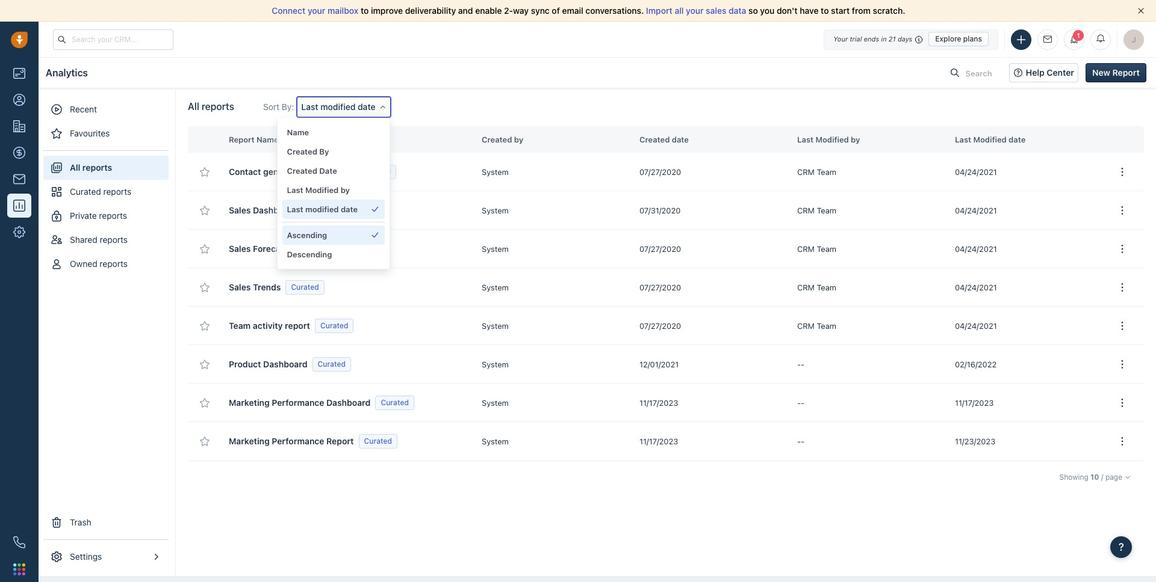 Task type: vqa. For each thing, say whether or not it's contained in the screenshot.
DAYS
yes



Task type: locate. For each thing, give the bounding box(es) containing it.
2-
[[504, 5, 513, 16]]

to right the mailbox
[[361, 5, 369, 16]]

your left the mailbox
[[308, 5, 325, 16]]

send email image
[[1043, 36, 1052, 44]]

your right all
[[686, 5, 704, 16]]

you
[[760, 5, 775, 16]]

to
[[361, 5, 369, 16], [821, 5, 829, 16]]

sync
[[531, 5, 550, 16]]

sales
[[706, 5, 726, 16]]

enable
[[475, 5, 502, 16]]

import
[[646, 5, 672, 16]]

0 horizontal spatial your
[[308, 5, 325, 16]]

21
[[889, 35, 896, 43]]

0 horizontal spatial to
[[361, 5, 369, 16]]

1 link
[[1064, 29, 1084, 50]]

to left start at the top right of page
[[821, 5, 829, 16]]

your
[[308, 5, 325, 16], [686, 5, 704, 16]]

all
[[675, 5, 684, 16]]

1 horizontal spatial to
[[821, 5, 829, 16]]

mailbox
[[328, 5, 358, 16]]

connect your mailbox link
[[272, 5, 361, 16]]

1 horizontal spatial your
[[686, 5, 704, 16]]

trial
[[850, 35, 862, 43]]

your
[[833, 35, 848, 43]]

in
[[881, 35, 887, 43]]

connect
[[272, 5, 305, 16]]

1 your from the left
[[308, 5, 325, 16]]



Task type: describe. For each thing, give the bounding box(es) containing it.
1
[[1077, 32, 1080, 39]]

import all your sales data link
[[646, 5, 748, 16]]

way
[[513, 5, 529, 16]]

explore plans link
[[929, 32, 989, 46]]

don't
[[777, 5, 798, 16]]

2 your from the left
[[686, 5, 704, 16]]

close image
[[1138, 8, 1144, 14]]

of
[[552, 5, 560, 16]]

plans
[[963, 34, 982, 43]]

your trial ends in 21 days
[[833, 35, 912, 43]]

and
[[458, 5, 473, 16]]

explore plans
[[935, 34, 982, 43]]

from
[[852, 5, 871, 16]]

scratch.
[[873, 5, 905, 16]]

Search your CRM... text field
[[53, 29, 173, 50]]

phone element
[[7, 531, 31, 555]]

deliverability
[[405, 5, 456, 16]]

1 to from the left
[[361, 5, 369, 16]]

conversations.
[[586, 5, 644, 16]]

data
[[729, 5, 746, 16]]

2 to from the left
[[821, 5, 829, 16]]

freshworks switcher image
[[13, 564, 25, 576]]

improve
[[371, 5, 403, 16]]

phone image
[[13, 537, 25, 549]]

start
[[831, 5, 850, 16]]

days
[[898, 35, 912, 43]]

email
[[562, 5, 583, 16]]

have
[[800, 5, 819, 16]]

explore
[[935, 34, 961, 43]]

ends
[[864, 35, 879, 43]]

so
[[748, 5, 758, 16]]

connect your mailbox to improve deliverability and enable 2-way sync of email conversations. import all your sales data so you don't have to start from scratch.
[[272, 5, 905, 16]]



